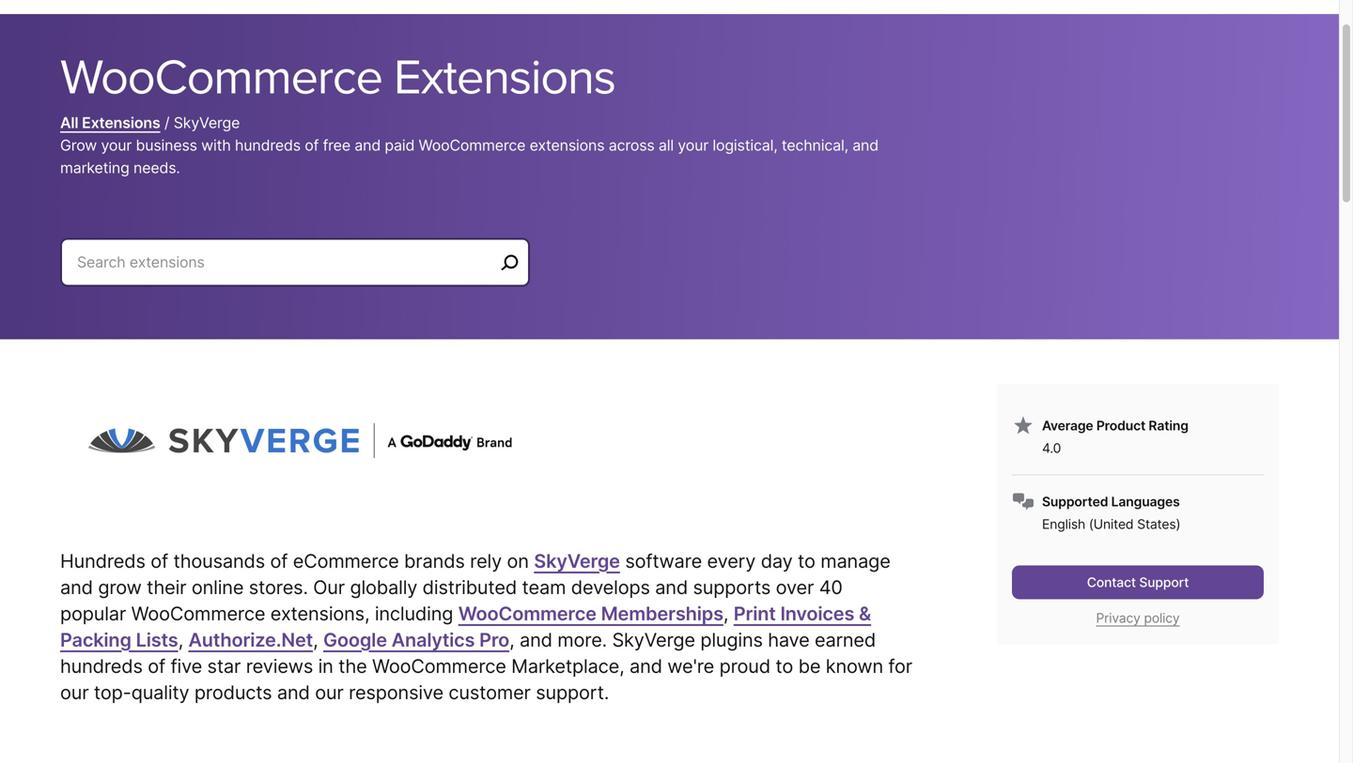 Task type: describe. For each thing, give the bounding box(es) containing it.
google
[[323, 629, 387, 652]]

print invoices & packing lists
[[60, 603, 871, 652]]

have
[[768, 629, 810, 652]]

woocommerce extensions all extensions /        skyverge grow your business with hundreds of free and paid woocommerce extensions across all your logistical, technical, and marketing needs.
[[60, 48, 879, 177]]

1 your from the left
[[101, 136, 132, 155]]

five
[[171, 655, 202, 678]]

with
[[201, 136, 231, 155]]

earned
[[815, 629, 876, 652]]

40
[[819, 576, 843, 599]]

online
[[192, 576, 244, 599]]

(united
[[1089, 517, 1134, 533]]

skyverge link
[[534, 550, 620, 573]]

packing
[[60, 629, 131, 652]]

hundreds of thousands of ecommerce brands rely on skyverge
[[60, 550, 620, 573]]

of up their
[[151, 550, 168, 573]]

policy
[[1144, 611, 1180, 627]]

on
[[507, 550, 529, 573]]

google analytics pro link
[[323, 629, 509, 652]]

of up stores.
[[270, 550, 288, 573]]

privacy policy link
[[1012, 607, 1264, 630]]

woocommerce inside software every day to manage and grow their online stores. our globally distributed team develops and supports over 40 popular woocommerce extensions, including
[[131, 603, 265, 626]]

average
[[1042, 418, 1093, 434]]

their
[[147, 576, 186, 599]]

marketing
[[60, 159, 129, 177]]

stores.
[[249, 576, 308, 599]]

across
[[609, 136, 655, 155]]

hundreds
[[60, 550, 145, 573]]

&
[[859, 603, 871, 626]]

and right "free"
[[355, 136, 381, 155]]

to inside , and more. skyverge plugins have earned hundreds of five star reviews in the woocommerce marketplace, and we're proud to be known for our top-quality products and our responsive customer support.
[[776, 655, 793, 678]]

, authorize.net , google analytics pro
[[178, 629, 509, 652]]

/
[[164, 114, 170, 132]]

reviews
[[246, 655, 313, 678]]

day
[[761, 550, 793, 573]]

be
[[798, 655, 821, 678]]

grow
[[98, 576, 142, 599]]

popular
[[60, 603, 126, 626]]

2 our from the left
[[315, 682, 344, 705]]

known
[[826, 655, 883, 678]]

authorize.net
[[188, 629, 313, 652]]

thousands
[[173, 550, 265, 573]]

and down software
[[655, 576, 688, 599]]

to inside software every day to manage and grow their online stores. our globally distributed team develops and supports over 40 popular woocommerce extensions, including
[[798, 550, 815, 573]]

skyverge inside , and more. skyverge plugins have earned hundreds of five star reviews in the woocommerce marketplace, and we're proud to be known for our top-quality products and our responsive customer support.
[[612, 629, 695, 652]]

, inside , and more. skyverge plugins have earned hundreds of five star reviews in the woocommerce marketplace, and we're proud to be known for our top-quality products and our responsive customer support.
[[509, 629, 514, 652]]

1 our from the left
[[60, 682, 89, 705]]

average product rating 4.0
[[1042, 418, 1188, 457]]

free
[[323, 136, 350, 155]]

rating
[[1149, 418, 1188, 434]]

supported
[[1042, 494, 1108, 510]]

plugins
[[700, 629, 763, 652]]

4.0
[[1042, 441, 1061, 457]]

pro
[[479, 629, 509, 652]]

rely
[[470, 550, 502, 573]]

invoices
[[780, 603, 854, 626]]

analytics
[[392, 629, 475, 652]]

logistical,
[[713, 136, 778, 155]]

0 horizontal spatial extensions
[[82, 114, 160, 132]]

woocommerce down team
[[458, 603, 596, 626]]

, down extensions,
[[313, 629, 318, 652]]

2 your from the left
[[678, 136, 708, 155]]

software every day to manage and grow their online stores. our globally distributed team develops and supports over 40 popular woocommerce extensions, including
[[60, 550, 890, 626]]

privacy policy
[[1096, 611, 1180, 627]]

manage
[[821, 550, 890, 573]]

, and more. skyverge plugins have earned hundreds of five star reviews in the woocommerce marketplace, and we're proud to be known for our top-quality products and our responsive customer support.
[[60, 629, 912, 705]]

in
[[318, 655, 333, 678]]

more.
[[557, 629, 607, 652]]

, up plugins
[[723, 603, 729, 626]]

0 vertical spatial extensions
[[394, 48, 615, 108]]

and left "we're"
[[630, 655, 662, 678]]

woocommerce memberships link
[[458, 603, 723, 626]]

business
[[136, 136, 197, 155]]

brands
[[404, 550, 465, 573]]

our
[[313, 576, 345, 599]]

all
[[60, 114, 78, 132]]

globally
[[350, 576, 417, 599]]

all extensions link
[[60, 114, 160, 132]]

and up marketplace,
[[520, 629, 552, 652]]

quality
[[131, 682, 189, 705]]

star
[[207, 655, 241, 678]]

all
[[659, 136, 674, 155]]



Task type: vqa. For each thing, say whether or not it's contained in the screenshot.
our to the right
yes



Task type: locate. For each thing, give the bounding box(es) containing it.
your down the all extensions link on the top
[[101, 136, 132, 155]]

and down reviews
[[277, 682, 310, 705]]

None search field
[[60, 238, 530, 310]]

woocommerce inside , and more. skyverge plugins have earned hundreds of five star reviews in the woocommerce marketplace, and we're proud to be known for our top-quality products and our responsive customer support.
[[372, 655, 506, 678]]

paid
[[385, 136, 415, 155]]

supported languages english (united states)
[[1042, 494, 1181, 533]]

top-
[[94, 682, 131, 705]]

of left "free"
[[305, 136, 319, 155]]

support.
[[536, 682, 609, 705]]

1 horizontal spatial hundreds
[[235, 136, 301, 155]]

and right technical,
[[852, 136, 879, 155]]

print invoices & packing lists link
[[60, 603, 871, 652]]

1 vertical spatial extensions
[[82, 114, 160, 132]]

woocommerce right the paid
[[419, 136, 526, 155]]

over
[[776, 576, 814, 599]]

of inside woocommerce extensions all extensions /        skyverge grow your business with hundreds of free and paid woocommerce extensions across all your logistical, technical, and marketing needs.
[[305, 136, 319, 155]]

lists
[[136, 629, 178, 652]]

customer
[[449, 682, 531, 705]]

0 vertical spatial hundreds
[[235, 136, 301, 155]]

your right all
[[678, 136, 708, 155]]

,
[[723, 603, 729, 626], [178, 629, 183, 652], [313, 629, 318, 652], [509, 629, 514, 652]]

1 vertical spatial skyverge
[[534, 550, 620, 573]]

privacy
[[1096, 611, 1140, 627]]

skyverge up with
[[174, 114, 240, 132]]

skyverge down memberships
[[612, 629, 695, 652]]

to up over
[[798, 550, 815, 573]]

contact support
[[1087, 575, 1189, 591]]

extensions left /
[[82, 114, 160, 132]]

extensions
[[530, 136, 605, 155]]

0 horizontal spatial hundreds
[[60, 655, 143, 678]]

0 horizontal spatial to
[[776, 655, 793, 678]]

of inside , and more. skyverge plugins have earned hundreds of five star reviews in the woocommerce marketplace, and we're proud to be known for our top-quality products and our responsive customer support.
[[148, 655, 165, 678]]

team
[[522, 576, 566, 599]]

1 horizontal spatial to
[[798, 550, 815, 573]]

our down "in"
[[315, 682, 344, 705]]

the
[[338, 655, 367, 678]]

hundreds inside , and more. skyverge plugins have earned hundreds of five star reviews in the woocommerce marketplace, and we're proud to be known for our top-quality products and our responsive customer support.
[[60, 655, 143, 678]]

software
[[625, 550, 702, 573]]

marketplace,
[[511, 655, 624, 678]]

0 horizontal spatial your
[[101, 136, 132, 155]]

every
[[707, 550, 756, 573]]

0 vertical spatial skyverge
[[174, 114, 240, 132]]

product
[[1096, 418, 1146, 434]]

woocommerce
[[60, 48, 382, 108], [419, 136, 526, 155], [131, 603, 265, 626], [458, 603, 596, 626], [372, 655, 506, 678]]

contact
[[1087, 575, 1136, 591]]

Search extensions search field
[[77, 249, 494, 276]]

products
[[194, 682, 272, 705]]

0 vertical spatial to
[[798, 550, 815, 573]]

woocommerce down online
[[131, 603, 265, 626]]

1 horizontal spatial our
[[315, 682, 344, 705]]

your
[[101, 136, 132, 155], [678, 136, 708, 155]]

woocommerce memberships ,
[[458, 603, 734, 626]]

and
[[355, 136, 381, 155], [852, 136, 879, 155], [60, 576, 93, 599], [655, 576, 688, 599], [520, 629, 552, 652], [630, 655, 662, 678], [277, 682, 310, 705]]

1 horizontal spatial your
[[678, 136, 708, 155]]

2 vertical spatial skyverge
[[612, 629, 695, 652]]

responsive
[[349, 682, 443, 705]]

languages
[[1111, 494, 1180, 510]]

contact support link
[[1012, 566, 1264, 600]]

print
[[734, 603, 776, 626]]

hundreds right with
[[235, 136, 301, 155]]

1 vertical spatial hundreds
[[60, 655, 143, 678]]

distributed
[[423, 576, 517, 599]]

develops
[[571, 576, 650, 599]]

0 horizontal spatial our
[[60, 682, 89, 705]]

of down lists
[[148, 655, 165, 678]]

authorize.net link
[[188, 629, 313, 652]]

1 horizontal spatial extensions
[[394, 48, 615, 108]]

hundreds inside woocommerce extensions all extensions /        skyverge grow your business with hundreds of free and paid woocommerce extensions across all your logistical, technical, and marketing needs.
[[235, 136, 301, 155]]

technical,
[[782, 136, 848, 155]]

supports
[[693, 576, 771, 599]]

memberships
[[601, 603, 723, 626]]

we're
[[667, 655, 714, 678]]

for
[[888, 655, 912, 678]]

skyverge inside woocommerce extensions all extensions /        skyverge grow your business with hundreds of free and paid woocommerce extensions across all your logistical, technical, and marketing needs.
[[174, 114, 240, 132]]

1 vertical spatial to
[[776, 655, 793, 678]]

including
[[375, 603, 453, 626]]

woocommerce down analytics
[[372, 655, 506, 678]]

hundreds down packing
[[60, 655, 143, 678]]

grow
[[60, 136, 97, 155]]

woocommerce up with
[[60, 48, 382, 108]]

our left top-
[[60, 682, 89, 705]]

, up customer
[[509, 629, 514, 652]]

states)
[[1137, 517, 1181, 533]]

needs.
[[133, 159, 180, 177]]

skyverge
[[174, 114, 240, 132], [534, 550, 620, 573], [612, 629, 695, 652]]

extensions
[[394, 48, 615, 108], [82, 114, 160, 132]]

to
[[798, 550, 815, 573], [776, 655, 793, 678]]

and up popular
[[60, 576, 93, 599]]

to left be
[[776, 655, 793, 678]]

our
[[60, 682, 89, 705], [315, 682, 344, 705]]

english
[[1042, 517, 1085, 533]]

skyverge up team
[[534, 550, 620, 573]]

extensions,
[[270, 603, 370, 626]]

, up five
[[178, 629, 183, 652]]

support
[[1139, 575, 1189, 591]]

proud
[[719, 655, 770, 678]]

extensions up the extensions
[[394, 48, 615, 108]]

hundreds
[[235, 136, 301, 155], [60, 655, 143, 678]]

ecommerce
[[293, 550, 399, 573]]



